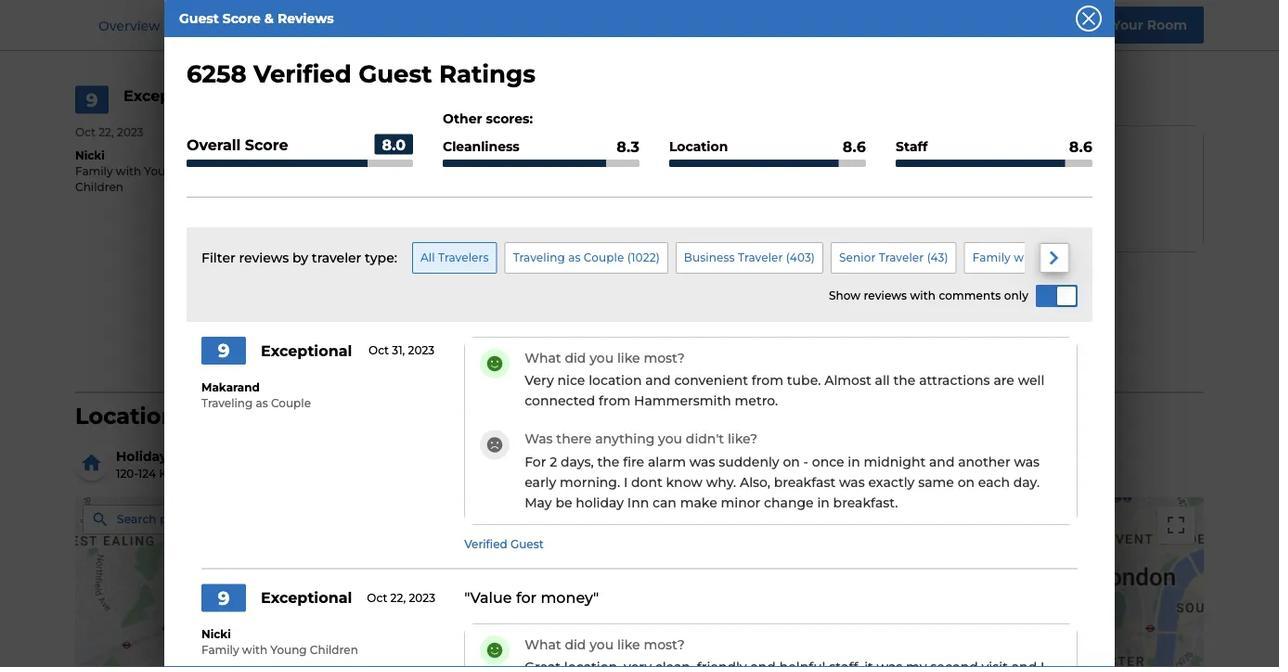 Task type: describe. For each thing, give the bounding box(es) containing it.
0 vertical spatial location
[[670, 139, 728, 155]]

2 ( from the left
[[786, 251, 790, 265]]

did for location,
[[345, 138, 366, 154]]

business traveler ( 403 )
[[684, 251, 815, 265]]

2 vertical spatial exceptional
[[261, 589, 352, 607]]

inn inside holiday inn express london-hammersmith 120-124 king street, london, united kingdom
[[171, 448, 193, 464]]

attractions
[[919, 373, 990, 389]]

2 vertical spatial what
[[525, 637, 561, 653]]

"value
[[464, 589, 512, 607]]

all inside what did you like most? very nice location and convenient from tube. almost all the attractions are well connected from hammersmith metro.
[[875, 373, 890, 389]]

most? for clean,
[[424, 138, 465, 154]]

and left 'helpful'
[[531, 161, 556, 177]]

minor
[[721, 495, 761, 511]]

0 horizontal spatial nicki family with young children
[[75, 149, 181, 193]]

filter
[[202, 250, 236, 266]]

ratings
[[439, 59, 536, 89]]

there for all
[[337, 199, 372, 215]]

clean,
[[436, 161, 474, 177]]

business
[[684, 251, 735, 265]]

show for show all reviews
[[580, 343, 618, 359]]

1 horizontal spatial oct 22, 2023
[[367, 592, 436, 605]]

map
[[663, 18, 692, 33]]

0 vertical spatial in
[[848, 454, 861, 470]]

comments
[[939, 289, 1001, 303]]

score for 6258
[[223, 11, 261, 26]]

1 vertical spatial 22,
[[391, 592, 406, 605]]

1252
[[986, 10, 1034, 37]]

location
[[589, 373, 642, 389]]

inn inside was there anything you didn't like? for 2 days, the fire alarm was suddenly on - once in midnight and another was early morning. i dont know why. also, breakfast was exactly same on each day. may be holiday inn can make minor change in breakfast.
[[628, 495, 649, 511]]

1 vertical spatial family
[[973, 251, 1011, 265]]

hammersmith inside holiday inn express london-hammersmith 120-124 king street, london, united kingdom
[[311, 448, 409, 464]]

for
[[516, 589, 537, 607]]

traveler
[[312, 250, 362, 266]]

photos
[[176, 18, 223, 33]]

guest down amenities
[[359, 59, 432, 89]]

the inside what did you like most? very nice location and convenient from tube. almost all the attractions are well connected from hammersmith metro.
[[894, 373, 916, 389]]

traveler for business traveler
[[738, 251, 783, 265]]

reviews inside button
[[563, 18, 617, 33]]

"value for money"
[[464, 589, 599, 607]]

0 vertical spatial oct 22, 2023
[[75, 126, 144, 139]]

2 vertical spatial 2023
[[409, 592, 436, 605]]

was inside was there anything you didn't like? it was all good no bad points
[[318, 222, 344, 238]]

holiday
[[116, 448, 168, 464]]

was inside what did you like most? great location,  very clean, friendly and helpful staff, it was my second visit and i will be booking again.
[[657, 161, 683, 177]]

overall score
[[187, 136, 288, 154]]

exactly
[[869, 475, 915, 490]]

traveler for senior traveler
[[879, 251, 924, 265]]

0 horizontal spatial nicki
[[75, 149, 105, 162]]

what for great
[[305, 138, 342, 154]]

all inside button
[[421, 251, 435, 265]]

traveling inside makarand traveling as couple
[[202, 396, 253, 410]]

reviews button
[[540, 1, 639, 50]]

3 ( from the left
[[927, 251, 931, 265]]

$
[[977, 13, 984, 27]]

1358
[[947, 19, 971, 33]]

are
[[994, 373, 1015, 389]]

rooms
[[269, 18, 315, 33]]

midnight
[[864, 454, 926, 470]]

1 vertical spatial oct
[[369, 344, 389, 358]]

other
[[443, 111, 482, 127]]

reviews for show
[[864, 289, 907, 303]]

good
[[366, 222, 400, 238]]

senior traveler ( 43 )
[[839, 251, 949, 265]]

0 horizontal spatial in
[[818, 495, 830, 511]]

0 vertical spatial oct
[[75, 126, 96, 139]]

2 vertical spatial 9
[[218, 587, 230, 610]]

guest down it
[[291, 265, 324, 278]]

2 vertical spatial verified guest
[[464, 538, 544, 551]]

1022
[[631, 251, 656, 265]]

street,
[[188, 467, 225, 481]]

0 vertical spatial verified guest
[[245, 32, 324, 46]]

-
[[804, 454, 809, 470]]

all travelers button
[[412, 242, 497, 274]]

guest down may
[[511, 538, 544, 551]]

2 vertical spatial oct
[[367, 592, 388, 605]]

staff
[[896, 139, 928, 155]]

breakfast
[[774, 475, 836, 490]]

overview
[[98, 18, 160, 33]]

as inside makarand traveling as couple
[[256, 396, 268, 410]]

address
[[259, 513, 304, 527]]

map region
[[0, 327, 1280, 668]]

suddenly
[[719, 454, 780, 470]]

124
[[138, 467, 156, 481]]

0 horizontal spatial children
[[75, 180, 124, 193]]

1 horizontal spatial from
[[752, 373, 784, 389]]

another
[[958, 454, 1011, 470]]

8.0
[[382, 136, 406, 154]]

it
[[645, 161, 654, 177]]

2 vertical spatial did
[[565, 637, 586, 653]]

2 vertical spatial young
[[271, 644, 307, 657]]

anything for no
[[375, 199, 435, 215]]

3 ) from the left
[[945, 251, 949, 265]]

was there anything you didn't like? for 2 days, the fire alarm was suddenly on - once in midnight and another was early morning. i dont know why. also, breakfast was exactly same on each day. may be holiday inn can make minor change in breakfast.
[[525, 431, 1040, 511]]

0 horizontal spatial from
[[599, 393, 631, 409]]

1 ) from the left
[[656, 251, 660, 265]]

will
[[829, 161, 851, 177]]

0 horizontal spatial on
[[783, 454, 800, 470]]

most? for and
[[644, 350, 685, 366]]

6258 verified guest ratings
[[187, 59, 536, 89]]

london,
[[228, 467, 274, 481]]

very
[[525, 373, 554, 389]]

oct 31, 2023
[[369, 344, 435, 358]]

verified down rooms button
[[253, 59, 352, 89]]

connected
[[525, 393, 596, 409]]

early
[[525, 475, 556, 490]]

united
[[277, 467, 315, 481]]

once
[[812, 454, 845, 470]]

reviews for filter
[[239, 250, 289, 266]]

1 vertical spatial nicki
[[202, 628, 231, 642]]

room
[[1147, 17, 1188, 33]]

only
[[1005, 289, 1029, 303]]

overall
[[187, 136, 241, 154]]

choose your room button
[[1042, 7, 1204, 44]]

by
[[292, 250, 308, 266]]

add
[[215, 513, 238, 527]]

each
[[979, 475, 1010, 490]]

and right visit
[[792, 161, 818, 177]]

morning.
[[560, 475, 620, 490]]

0 vertical spatial traveling
[[513, 251, 565, 265]]

2 vertical spatial family
[[202, 644, 239, 657]]

0 vertical spatial 22,
[[99, 126, 114, 139]]

0 vertical spatial 2023
[[117, 126, 144, 139]]

1358 $ 1252
[[947, 10, 1034, 37]]

hammersmith inside what did you like most? very nice location and convenient from tube. almost all the attractions are well connected from hammersmith metro.
[[634, 393, 732, 409]]

travelers
[[438, 251, 489, 265]]

tab list containing overview & photos
[[75, 0, 715, 50]]

0 vertical spatial couple
[[584, 251, 624, 265]]

search places or add an address
[[117, 513, 304, 527]]

my
[[686, 161, 707, 177]]

family with young children ( 3152 )
[[973, 251, 1166, 265]]

1 vertical spatial 9
[[218, 339, 230, 362]]

location,
[[345, 161, 401, 177]]

0 horizontal spatial location
[[75, 402, 177, 429]]

guest score & reviews
[[179, 11, 334, 26]]

2
[[550, 454, 557, 470]]

i inside was there anything you didn't like? for 2 days, the fire alarm was suddenly on - once in midnight and another was early morning. i dont know why. also, breakfast was exactly same on each day. may be holiday inn can make minor change in breakfast.
[[624, 475, 628, 490]]

day.
[[1014, 475, 1040, 490]]

all inside was there anything you didn't like? it was all good no bad points
[[347, 222, 362, 238]]

makarand traveling as couple
[[202, 381, 311, 410]]

king
[[159, 467, 185, 481]]

overview & photos button
[[76, 1, 245, 50]]

about button
[[453, 1, 538, 50]]

kingdom
[[318, 467, 371, 481]]

was for was there anything you didn't like? it was all good no bad points
[[305, 199, 333, 215]]



Task type: vqa. For each thing, say whether or not it's contained in the screenshot.


Task type: locate. For each thing, give the bounding box(es) containing it.
bad
[[424, 222, 449, 238]]

did inside what did you like most? great location,  very clean, friendly and helpful staff, it was my second visit and i will be booking again.
[[345, 138, 366, 154]]

0 vertical spatial there
[[337, 199, 372, 215]]

did inside what did you like most? very nice location and convenient from tube. almost all the attractions are well connected from hammersmith metro.
[[565, 350, 586, 366]]

0 vertical spatial anything
[[375, 199, 435, 215]]

0 vertical spatial i
[[821, 161, 825, 177]]

120-
[[116, 467, 138, 481]]

search
[[117, 513, 157, 527]]

1 vertical spatial i
[[624, 475, 628, 490]]

2 vertical spatial most?
[[644, 637, 685, 653]]

as left 1022
[[568, 251, 581, 265]]

like? for was
[[728, 431, 758, 447]]

you inside what did you like most? great location,  very clean, friendly and helpful staff, it was my second visit and i will be booking again.
[[370, 138, 394, 154]]

was
[[305, 199, 333, 215], [525, 431, 553, 447]]

the
[[894, 373, 916, 389], [598, 454, 620, 470]]

&
[[264, 11, 274, 26], [164, 18, 173, 33]]

and up same
[[929, 454, 955, 470]]

points
[[453, 222, 494, 238]]

the left attractions
[[894, 373, 916, 389]]

you inside was there anything you didn't like? for 2 days, the fire alarm was suddenly on - once in midnight and another was early morning. i dont know why. also, breakfast was exactly same on each day. may be holiday inn can make minor change in breakfast.
[[658, 431, 683, 447]]

you inside what did you like most? very nice location and convenient from tube. almost all the attractions are well connected from hammersmith metro.
[[590, 350, 614, 366]]

inn down dont
[[628, 495, 649, 511]]

0 vertical spatial children
[[75, 180, 124, 193]]

1 horizontal spatial in
[[848, 454, 861, 470]]

there
[[337, 199, 372, 215], [557, 431, 592, 447]]

helpful
[[560, 161, 606, 177]]

9
[[86, 88, 98, 111], [218, 339, 230, 362], [218, 587, 230, 610]]

verified guest
[[245, 32, 324, 46], [245, 265, 324, 278], [464, 538, 544, 551]]

1 horizontal spatial &
[[264, 11, 274, 26]]

0 horizontal spatial anything
[[375, 199, 435, 215]]

as down makarand on the bottom left of page
[[256, 396, 268, 410]]

like?
[[508, 199, 538, 215], [728, 431, 758, 447]]

like for location
[[617, 350, 640, 366]]

0 horizontal spatial couple
[[271, 396, 311, 410]]

choose your room
[[1058, 17, 1188, 33]]

all travelers
[[421, 251, 489, 265]]

show all reviews button
[[563, 333, 716, 370]]

2 traveler from the left
[[879, 251, 924, 265]]

& left photos
[[164, 18, 173, 33]]

you for what did you like most? very nice location and convenient from tube. almost all the attractions are well connected from hammersmith metro.
[[590, 350, 614, 366]]

show down senior
[[829, 289, 861, 303]]

1 vertical spatial 2023
[[408, 344, 435, 358]]

exceptional up overall
[[124, 87, 215, 105]]

2 horizontal spatial young
[[1043, 251, 1080, 265]]

1 vertical spatial what
[[525, 350, 561, 366]]

was up for on the bottom left of page
[[525, 431, 553, 447]]

0 horizontal spatial be
[[556, 495, 572, 511]]

no
[[403, 222, 421, 238]]

convenient
[[675, 373, 749, 389]]

you up the location,
[[370, 138, 394, 154]]

location up my
[[670, 139, 728, 155]]

403
[[790, 251, 811, 265]]

1 horizontal spatial traveling
[[513, 251, 565, 265]]

1 horizontal spatial like?
[[728, 431, 758, 447]]

filter reviews by traveler type:
[[202, 250, 397, 266]]

cleanliness
[[443, 139, 520, 155]]

what up great
[[305, 138, 342, 154]]

be right will
[[855, 161, 871, 177]]

show all reviews
[[580, 343, 699, 359]]

1 vertical spatial anything
[[595, 431, 655, 447]]

1 8.6 from the left
[[843, 137, 866, 156]]

score left rooms
[[223, 11, 261, 26]]

you up location
[[590, 350, 614, 366]]

amenities
[[362, 18, 429, 33]]

couple left 1022
[[584, 251, 624, 265]]

what down "value for money"
[[525, 637, 561, 653]]

show for show reviews with comments only
[[829, 289, 861, 303]]

all down bad
[[421, 251, 435, 265]]

anything for fire
[[595, 431, 655, 447]]

makarand
[[202, 381, 260, 394]]

4 ( from the left
[[1135, 251, 1139, 265]]

score right overall
[[245, 136, 288, 154]]

1 horizontal spatial as
[[568, 251, 581, 265]]

0 horizontal spatial 8.6
[[843, 137, 866, 156]]

1 horizontal spatial there
[[557, 431, 592, 447]]

0 horizontal spatial young
[[144, 164, 181, 178]]

london-
[[254, 448, 311, 464]]

most? inside what did you like most? very nice location and convenient from tube. almost all the attractions are well connected from hammersmith metro.
[[644, 350, 685, 366]]

verified guest down guest score & reviews
[[245, 32, 324, 46]]

1 vertical spatial like
[[617, 350, 640, 366]]

amenities button
[[339, 1, 451, 50]]

0 vertical spatial nicki
[[75, 149, 105, 162]]

i inside what did you like most? great location,  very clean, friendly and helpful staff, it was my second visit and i will be booking again.
[[821, 161, 825, 177]]

0 vertical spatial as
[[568, 251, 581, 265]]

2 vertical spatial children
[[310, 644, 358, 657]]

i left will
[[821, 161, 825, 177]]

2 horizontal spatial children
[[1083, 251, 1132, 265]]

in down breakfast
[[818, 495, 830, 511]]

the inside was there anything you didn't like? for 2 days, the fire alarm was suddenly on - once in midnight and another was early morning. i dont know why. also, breakfast was exactly same on each day. may be holiday inn can make minor change in breakfast.
[[598, 454, 620, 470]]

on left -
[[783, 454, 800, 470]]

& inside button
[[164, 18, 173, 33]]

in right once
[[848, 454, 861, 470]]

1 horizontal spatial be
[[855, 161, 871, 177]]

breakfast.
[[833, 495, 898, 511]]

all right almost
[[875, 373, 890, 389]]

scores:
[[486, 111, 533, 127]]

1 horizontal spatial young
[[271, 644, 307, 657]]

guest down guest score & reviews
[[291, 32, 324, 46]]

what inside what did you like most? great location,  very clean, friendly and helpful staff, it was my second visit and i will be booking again.
[[305, 138, 342, 154]]

hammersmith up kingdom
[[311, 448, 409, 464]]

there for days,
[[557, 431, 592, 447]]

traveler left '403'
[[738, 251, 783, 265]]

1 ( from the left
[[627, 251, 631, 265]]

1 vertical spatial on
[[958, 475, 975, 490]]

1 vertical spatial like?
[[728, 431, 758, 447]]

1 vertical spatial nicki family with young children
[[202, 628, 358, 657]]

great
[[305, 161, 341, 177]]

0 vertical spatial nicki family with young children
[[75, 149, 181, 193]]

from down location
[[599, 393, 631, 409]]

you
[[370, 138, 394, 154], [439, 199, 463, 215], [590, 350, 614, 366], [658, 431, 683, 447], [590, 637, 614, 653]]

verified down guest score & reviews
[[245, 32, 288, 46]]

verified left by
[[245, 265, 288, 278]]

most? inside what did you like most? great location,  very clean, friendly and helpful staff, it was my second visit and i will be booking again.
[[424, 138, 465, 154]]

almost
[[825, 373, 872, 389]]

hammersmith down convenient
[[634, 393, 732, 409]]

0 horizontal spatial was
[[305, 199, 333, 215]]

1 vertical spatial from
[[599, 393, 631, 409]]

what
[[305, 138, 342, 154], [525, 350, 561, 366], [525, 637, 561, 653]]

0 vertical spatial was
[[305, 199, 333, 215]]

like? for points
[[508, 199, 538, 215]]

was inside was there anything you didn't like? it was all good no bad points
[[305, 199, 333, 215]]

1 horizontal spatial anything
[[595, 431, 655, 447]]

nice
[[558, 373, 585, 389]]

what for very
[[525, 350, 561, 366]]

2023 left "value
[[409, 592, 436, 605]]

1 horizontal spatial all
[[875, 373, 890, 389]]

what did you like most?
[[525, 637, 685, 653]]

the left fire
[[598, 454, 620, 470]]

did for nice
[[565, 350, 586, 366]]

did up nice
[[565, 350, 586, 366]]

didn't up points
[[466, 199, 505, 215]]

dont
[[631, 475, 663, 490]]

8.3
[[617, 137, 640, 156]]

traveling right travelers
[[513, 251, 565, 265]]

0 vertical spatial 9
[[86, 88, 98, 111]]

anything up no
[[375, 199, 435, 215]]

there inside was there anything you didn't like? it was all good no bad points
[[337, 199, 372, 215]]

8.6 for location
[[843, 137, 866, 156]]

be right may
[[556, 495, 572, 511]]

didn't inside was there anything you didn't like? for 2 days, the fire alarm was suddenly on - once in midnight and another was early morning. i dont know why. also, breakfast was exactly same on each day. may be holiday inn can make minor change in breakfast.
[[686, 431, 724, 447]]

& right photos
[[264, 11, 274, 26]]

0 horizontal spatial 22,
[[99, 126, 114, 139]]

what inside what did you like most? very nice location and convenient from tube. almost all the attractions are well connected from hammersmith metro.
[[525, 350, 561, 366]]

0 horizontal spatial traveling
[[202, 396, 253, 410]]

reviews up convenient
[[643, 343, 699, 359]]

1 horizontal spatial 22,
[[391, 592, 406, 605]]

what up very
[[525, 350, 561, 366]]

1 vertical spatial all
[[622, 343, 639, 359]]

all inside 'button'
[[622, 343, 639, 359]]

like? down friendly
[[508, 199, 538, 215]]

was inside was there anything you didn't like? for 2 days, the fire alarm was suddenly on - once in midnight and another was early morning. i dont know why. also, breakfast was exactly same on each day. may be holiday inn can make minor change in breakfast.
[[525, 431, 553, 447]]

couple up london-
[[271, 396, 311, 410]]

i left dont
[[624, 475, 628, 490]]

you up bad
[[439, 199, 463, 215]]

about
[[475, 18, 516, 33]]

all left good
[[347, 222, 362, 238]]

0 vertical spatial hammersmith
[[634, 393, 732, 409]]

verified guest down may
[[464, 538, 544, 551]]

show up location
[[580, 343, 618, 359]]

like inside what did you like most? very nice location and convenient from tube. almost all the attractions are well connected from hammersmith metro.
[[617, 350, 640, 366]]

traveling
[[513, 251, 565, 265], [202, 396, 253, 410]]

places
[[160, 513, 197, 527]]

you for what did you like most? great location,  very clean, friendly and helpful staff, it was my second visit and i will be booking again.
[[370, 138, 394, 154]]

on
[[783, 454, 800, 470], [958, 475, 975, 490]]

or
[[200, 513, 212, 527]]

(
[[627, 251, 631, 265], [786, 251, 790, 265], [927, 251, 931, 265], [1135, 251, 1139, 265]]

was up it
[[305, 199, 333, 215]]

there up good
[[337, 199, 372, 215]]

on down another
[[958, 475, 975, 490]]

and inside was there anything you didn't like? for 2 days, the fire alarm was suddenly on - once in midnight and another was early morning. i dont know why. also, breakfast was exactly same on each day. may be holiday inn can make minor change in breakfast.
[[929, 454, 955, 470]]

1 vertical spatial young
[[1043, 251, 1080, 265]]

tab list
[[75, 0, 715, 50]]

0 horizontal spatial didn't
[[466, 199, 505, 215]]

0 horizontal spatial reviews
[[278, 11, 334, 26]]

1 vertical spatial show
[[580, 343, 618, 359]]

0 vertical spatial exceptional
[[124, 87, 215, 105]]

there inside was there anything you didn't like? for 2 days, the fire alarm was suddenly on - once in midnight and another was early morning. i dont know why. also, breakfast was exactly same on each day. may be holiday inn can make minor change in breakfast.
[[557, 431, 592, 447]]

8.6 for staff
[[1070, 137, 1093, 156]]

nicki
[[75, 149, 105, 162], [202, 628, 231, 642]]

from up 'metro.'
[[752, 373, 784, 389]]

1 traveler from the left
[[738, 251, 783, 265]]

2 vertical spatial like
[[617, 637, 640, 653]]

1 horizontal spatial family
[[202, 644, 239, 657]]

3152
[[1139, 251, 1162, 265]]

all up location
[[622, 343, 639, 359]]

in
[[848, 454, 861, 470], [818, 495, 830, 511]]

with
[[116, 164, 141, 178], [1014, 251, 1040, 265], [910, 289, 936, 303], [242, 644, 268, 657]]

1 horizontal spatial was
[[525, 431, 553, 447]]

location up holiday
[[75, 402, 177, 429]]

friendly
[[477, 161, 527, 177]]

0 vertical spatial the
[[894, 373, 916, 389]]

didn't for was
[[686, 431, 724, 447]]

1 horizontal spatial show
[[829, 289, 861, 303]]

there up "days,"
[[557, 431, 592, 447]]

1 horizontal spatial traveler
[[879, 251, 924, 265]]

holiday
[[576, 495, 624, 511]]

like inside what did you like most? great location,  very clean, friendly and helpful staff, it was my second visit and i will be booking again.
[[398, 138, 420, 154]]

choose
[[1058, 17, 1109, 33]]

verified guest down it
[[245, 265, 324, 278]]

inn up "king"
[[171, 448, 193, 464]]

was there anything you didn't like? it was all good no bad points
[[305, 199, 538, 238]]

0 horizontal spatial reviews
[[239, 250, 289, 266]]

what did you like most? great location,  very clean, friendly and helpful staff, it was my second visit and i will be booking again.
[[305, 138, 973, 177]]

exceptional down address
[[261, 589, 352, 607]]

0 horizontal spatial there
[[337, 199, 372, 215]]

be inside was there anything you didn't like? for 2 days, the fire alarm was suddenly on - once in midnight and another was early morning. i dont know why. also, breakfast was exactly same on each day. may be holiday inn can make minor change in breakfast.
[[556, 495, 572, 511]]

4 ) from the left
[[1162, 251, 1166, 265]]

verified up "value
[[464, 538, 508, 551]]

make
[[680, 495, 718, 511]]

exceptional
[[124, 87, 215, 105], [261, 342, 352, 360], [261, 589, 352, 607]]

same
[[919, 475, 954, 490]]

hammersmith
[[634, 393, 732, 409], [311, 448, 409, 464]]

0 horizontal spatial &
[[164, 18, 173, 33]]

be inside what did you like most? great location,  very clean, friendly and helpful staff, it was my second visit and i will be booking again.
[[855, 161, 871, 177]]

0 vertical spatial inn
[[171, 448, 193, 464]]

you up alarm
[[658, 431, 683, 447]]

an
[[241, 513, 256, 527]]

overview & photos
[[98, 18, 223, 33]]

you for what did you like most?
[[590, 637, 614, 653]]

you inside was there anything you didn't like? it was all good no bad points
[[439, 199, 463, 215]]

0 horizontal spatial family
[[75, 164, 113, 178]]

1 vertical spatial be
[[556, 495, 572, 511]]

didn't inside was there anything you didn't like? it was all good no bad points
[[466, 199, 505, 215]]

couple inside makarand traveling as couple
[[271, 396, 311, 410]]

1 horizontal spatial 8.6
[[1070, 137, 1093, 156]]

show inside 'button'
[[580, 343, 618, 359]]

2 8.6 from the left
[[1070, 137, 1093, 156]]

1 vertical spatial verified guest
[[245, 265, 324, 278]]

1 horizontal spatial nicki
[[202, 628, 231, 642]]

and
[[531, 161, 556, 177], [792, 161, 818, 177], [646, 373, 671, 389], [929, 454, 955, 470]]

0 vertical spatial reviews
[[239, 250, 289, 266]]

anything inside was there anything you didn't like? for 2 days, the fire alarm was suddenly on - once in midnight and another was early morning. i dont know why. also, breakfast was exactly same on each day. may be holiday inn can make minor change in breakfast.
[[595, 431, 655, 447]]

1 vertical spatial all
[[875, 373, 890, 389]]

reviews inside 'button'
[[643, 343, 699, 359]]

anything inside was there anything you didn't like? it was all good no bad points
[[375, 199, 435, 215]]

you down money"
[[590, 637, 614, 653]]

didn't up alarm
[[686, 431, 724, 447]]

was for was there anything you didn't like? for 2 days, the fire alarm was suddenly on - once in midnight and another was early morning. i dont know why. also, breakfast was exactly same on each day. may be holiday inn can make minor change in breakfast.
[[525, 431, 553, 447]]

map button
[[641, 1, 714, 50]]

2023
[[117, 126, 144, 139], [408, 344, 435, 358], [409, 592, 436, 605]]

1 vertical spatial most?
[[644, 350, 685, 366]]

1 horizontal spatial reviews
[[864, 289, 907, 303]]

reviews down senior traveler ( 43 )
[[864, 289, 907, 303]]

2 ) from the left
[[811, 251, 815, 265]]

second
[[711, 161, 759, 177]]

did
[[345, 138, 366, 154], [565, 350, 586, 366], [565, 637, 586, 653]]

0 vertical spatial be
[[855, 161, 871, 177]]

traveler left 43
[[879, 251, 924, 265]]

1 vertical spatial exceptional
[[261, 342, 352, 360]]

exceptional up makarand traveling as couple in the left of the page
[[261, 342, 352, 360]]

did up the location,
[[345, 138, 366, 154]]

0 horizontal spatial inn
[[171, 448, 193, 464]]

other scores:
[[443, 111, 533, 127]]

like for very
[[398, 138, 420, 154]]

for
[[525, 454, 546, 470]]

reviews up "6258 verified guest ratings"
[[278, 11, 334, 26]]

and down show all reviews 'button'
[[646, 373, 671, 389]]

0 vertical spatial score
[[223, 11, 261, 26]]

oct 22, 2023
[[75, 126, 144, 139], [367, 592, 436, 605]]

1 vertical spatial traveling
[[202, 396, 253, 410]]

like? up "suddenly"
[[728, 431, 758, 447]]

holiday inn express london-hammersmith 120-124 king street, london, united kingdom
[[116, 448, 409, 481]]

guest up 6258 at the top left
[[179, 11, 219, 26]]

reviews left map button
[[563, 18, 617, 33]]

also,
[[740, 475, 771, 490]]

traveler
[[738, 251, 783, 265], [879, 251, 924, 265]]

0 horizontal spatial oct 22, 2023
[[75, 126, 144, 139]]

1 horizontal spatial on
[[958, 475, 975, 490]]

Search places or add an address checkbox
[[83, 505, 348, 542], [83, 505, 341, 535]]

it
[[305, 222, 314, 238]]

1 horizontal spatial nicki family with young children
[[202, 628, 358, 657]]

43
[[931, 251, 945, 265]]

senior
[[839, 251, 876, 265]]

metro.
[[735, 393, 778, 409]]

didn't for points
[[466, 199, 505, 215]]

and inside what did you like most? very nice location and convenient from tube. almost all the attractions are well connected from hammersmith metro.
[[646, 373, 671, 389]]

what did you like most? very nice location and convenient from tube. almost all the attractions are well connected from hammersmith metro.
[[525, 350, 1045, 409]]

0 horizontal spatial as
[[256, 396, 268, 410]]

1 vertical spatial reviews
[[864, 289, 907, 303]]

reviews
[[239, 250, 289, 266], [864, 289, 907, 303]]

2023 left overall
[[117, 126, 144, 139]]

)
[[656, 251, 660, 265], [811, 251, 815, 265], [945, 251, 949, 265], [1162, 251, 1166, 265]]

0 vertical spatial from
[[752, 373, 784, 389]]

inn
[[171, 448, 193, 464], [628, 495, 649, 511]]

0 vertical spatial all
[[347, 222, 362, 238]]

1 vertical spatial didn't
[[686, 431, 724, 447]]

like? inside was there anything you didn't like? it was all good no bad points
[[508, 199, 538, 215]]

score for other scores:
[[245, 136, 288, 154]]

0 horizontal spatial traveler
[[738, 251, 783, 265]]

31,
[[392, 344, 405, 358]]

0 horizontal spatial all
[[347, 222, 362, 238]]

did down money"
[[565, 637, 586, 653]]

reviews left by
[[239, 250, 289, 266]]

0 vertical spatial on
[[783, 454, 800, 470]]

days,
[[561, 454, 594, 470]]

booking
[[875, 161, 930, 177]]

can
[[653, 495, 677, 511]]

2023 right 31,
[[408, 344, 435, 358]]

why.
[[706, 475, 737, 490]]

your
[[1113, 17, 1144, 33]]

traveling down makarand on the bottom left of page
[[202, 396, 253, 410]]

like? inside was there anything you didn't like? for 2 days, the fire alarm was suddenly on - once in midnight and another was early morning. i dont know why. also, breakfast was exactly same on each day. may be holiday inn can make minor change in breakfast.
[[728, 431, 758, 447]]

1 horizontal spatial inn
[[628, 495, 649, 511]]

anything up fire
[[595, 431, 655, 447]]



